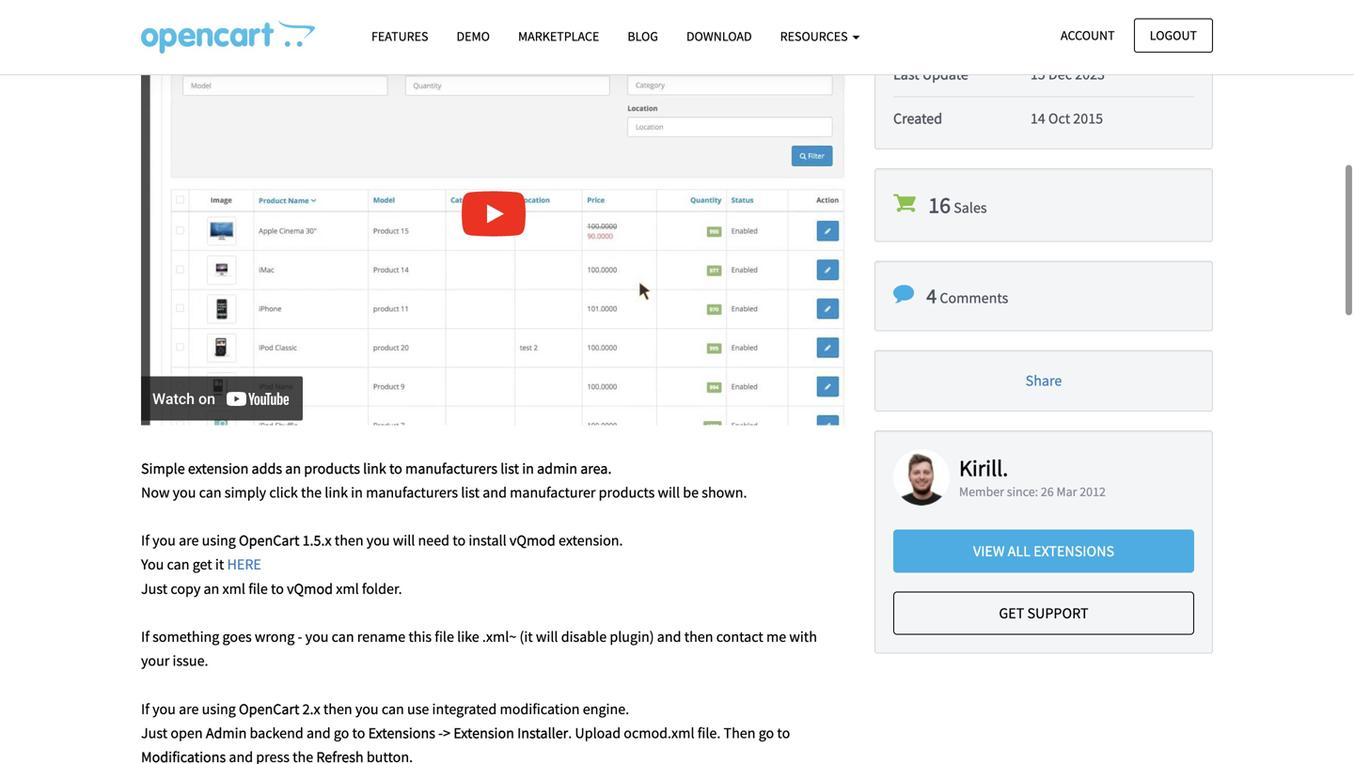 Task type: locate. For each thing, give the bounding box(es) containing it.
then right 2.x
[[323, 700, 352, 719]]

xml left folder.
[[336, 580, 359, 598]]

manufacturer
[[510, 483, 596, 502]]

file down here
[[248, 580, 268, 598]]

and
[[483, 483, 507, 502], [657, 628, 681, 647], [307, 724, 331, 743]]

you
[[173, 483, 196, 502], [152, 531, 176, 550], [367, 531, 390, 550], [305, 628, 329, 647], [152, 700, 176, 719], [355, 700, 379, 719]]

then for ocmod.xml
[[323, 700, 352, 719]]

then inside if you are using opencart 1.5.x then you will need to install vqmod extension. you can get it here just copy an xml file to vqmod xml folder.
[[335, 531, 364, 550]]

if inside if you are using opencart 2.x then you can use integrated modification engine. just open admin backend and go to extensions -> extension installer . upload ocmod.xml file. then go to
[[141, 700, 149, 719]]

1 horizontal spatial list
[[501, 459, 519, 478]]

0 vertical spatial file
[[248, 580, 268, 598]]

an down it
[[204, 580, 219, 598]]

are
[[179, 531, 199, 550], [179, 700, 199, 719]]

just left open
[[141, 724, 168, 743]]

1 horizontal spatial xml
[[336, 580, 359, 598]]

1 vertical spatial vqmod
[[287, 580, 333, 598]]

0 horizontal spatial an
[[204, 580, 219, 598]]

1 just from the top
[[141, 580, 168, 598]]

opencart up here
[[239, 531, 299, 550]]

2 horizontal spatial will
[[658, 483, 680, 502]]

just inside if you are using opencart 1.5.x then you will need to install vqmod extension. you can get it here just copy an xml file to vqmod xml folder.
[[141, 580, 168, 598]]

0 horizontal spatial and
[[307, 724, 331, 743]]

products up the
[[304, 459, 360, 478]]

1 vertical spatial file
[[435, 628, 454, 647]]

2 using from the top
[[202, 700, 236, 719]]

0 horizontal spatial will
[[393, 531, 415, 550]]

16 sales
[[928, 191, 987, 219]]

get
[[193, 556, 212, 574]]

1 using from the top
[[202, 531, 236, 550]]

then inside if you are using opencart 2.x then you can use integrated modification engine. just open admin backend and go to extensions -> extension installer . upload ocmod.xml file. then go to
[[323, 700, 352, 719]]

1.5.x
[[302, 531, 332, 550]]

0 vertical spatial will
[[658, 483, 680, 502]]

1 horizontal spatial link
[[363, 459, 386, 478]]

you right now
[[173, 483, 196, 502]]

1 vertical spatial then
[[684, 628, 713, 647]]

opencart inside if you are using opencart 1.5.x then you will need to install vqmod extension. you can get it here just copy an xml file to vqmod xml folder.
[[239, 531, 299, 550]]

opencart - list manufacturer products [admin area] image
[[141, 20, 315, 54]]

upload
[[575, 724, 621, 743]]

will left need
[[393, 531, 415, 550]]

1 horizontal spatial products
[[599, 483, 655, 502]]

26
[[1041, 484, 1054, 500]]

need
[[418, 531, 450, 550]]

2 vertical spatial and
[[307, 724, 331, 743]]

2 if from the top
[[141, 628, 149, 647]]

can left the get
[[167, 556, 189, 574]]

1 vertical spatial an
[[204, 580, 219, 598]]

member
[[959, 484, 1004, 500]]

goes
[[222, 628, 252, 647]]

then right 1.5.x
[[335, 531, 364, 550]]

1 horizontal spatial will
[[536, 628, 558, 647]]

1 vertical spatial and
[[657, 628, 681, 647]]

0 vertical spatial -
[[298, 628, 302, 647]]

1 horizontal spatial in
[[522, 459, 534, 478]]

if
[[141, 531, 149, 550], [141, 628, 149, 647], [141, 700, 149, 719]]

2 just from the top
[[141, 724, 168, 743]]

opencart inside if you are using opencart 2.x then you can use integrated modification engine. just open admin backend and go to extensions -> extension installer . upload ocmod.xml file. then go to
[[239, 700, 299, 719]]

1 vertical spatial -
[[438, 724, 443, 743]]

using up admin
[[202, 700, 236, 719]]

products
[[304, 459, 360, 478], [599, 483, 655, 502]]

and right plugin)
[[657, 628, 681, 647]]

vqmod
[[510, 531, 556, 550], [287, 580, 333, 598]]

if down your at the bottom left
[[141, 700, 149, 719]]

- inside if you are using opencart 2.x then you can use integrated modification engine. just open admin backend and go to extensions -> extension installer . upload ocmod.xml file. then go to
[[438, 724, 443, 743]]

backend
[[250, 724, 304, 743]]

vqmod right install at the bottom of page
[[510, 531, 556, 550]]

list left admin on the bottom left of page
[[501, 459, 519, 478]]

1 if from the top
[[141, 531, 149, 550]]

using for backend
[[202, 700, 236, 719]]

0 vertical spatial using
[[202, 531, 236, 550]]

and inside if you are using opencart 2.x then you can use integrated modification engine. just open admin backend and go to extensions -> extension installer . upload ocmod.xml file. then go to
[[307, 724, 331, 743]]

an
[[285, 459, 301, 478], [204, 580, 219, 598]]

will right (it
[[536, 628, 558, 647]]

0 vertical spatial then
[[335, 531, 364, 550]]

opencart up backend at left bottom
[[239, 700, 299, 719]]

features link
[[357, 20, 442, 53]]

list up install at the bottom of page
[[461, 483, 480, 502]]

using inside if you are using opencart 1.5.x then you will need to install vqmod extension. you can get it here just copy an xml file to vqmod xml folder.
[[202, 531, 236, 550]]

1 horizontal spatial file
[[435, 628, 454, 647]]

be
[[683, 483, 699, 502]]

marketplace link
[[504, 20, 613, 53]]

are inside if you are using opencart 1.5.x then you will need to install vqmod extension. you can get it here just copy an xml file to vqmod xml folder.
[[179, 531, 199, 550]]

here
[[227, 556, 261, 574]]

just
[[141, 580, 168, 598], [141, 724, 168, 743]]

0 horizontal spatial link
[[325, 483, 348, 502]]

3 if from the top
[[141, 700, 149, 719]]

are up the get
[[179, 531, 199, 550]]

file
[[248, 580, 268, 598], [435, 628, 454, 647]]

if inside if you are using opencart 1.5.x then you will need to install vqmod extension. you can get it here just copy an xml file to vqmod xml folder.
[[141, 531, 149, 550]]

resources
[[780, 28, 851, 45]]

can left the use
[[382, 700, 404, 719]]

1 vertical spatial if
[[141, 628, 149, 647]]

using up it
[[202, 531, 236, 550]]

are inside if you are using opencart 2.x then you can use integrated modification engine. just open admin backend and go to extensions -> extension installer . upload ocmod.xml file. then go to
[[179, 700, 199, 719]]

are for admin
[[179, 700, 199, 719]]

1 opencart from the top
[[239, 531, 299, 550]]

in right the
[[351, 483, 363, 502]]

vqmod down 1.5.x
[[287, 580, 333, 598]]

can left rename
[[332, 628, 354, 647]]

0 horizontal spatial go
[[334, 724, 349, 743]]

- down integrated
[[438, 724, 443, 743]]

xml down here
[[222, 580, 245, 598]]

0 vertical spatial in
[[522, 459, 534, 478]]

can
[[199, 483, 222, 502], [167, 556, 189, 574], [332, 628, 354, 647], [382, 700, 404, 719]]

2 opencart from the top
[[239, 700, 299, 719]]

admin
[[537, 459, 577, 478]]

1 horizontal spatial go
[[759, 724, 774, 743]]

get support link
[[893, 592, 1194, 635]]

mar
[[1057, 484, 1077, 500]]

installer
[[517, 724, 568, 743]]

1 vertical spatial will
[[393, 531, 415, 550]]

0 vertical spatial and
[[483, 483, 507, 502]]

1 vertical spatial opencart
[[239, 700, 299, 719]]

to
[[389, 459, 402, 478], [453, 531, 466, 550], [271, 580, 284, 598], [352, 724, 365, 743], [777, 724, 790, 743]]

go left extensions on the bottom of the page
[[334, 724, 349, 743]]

marketplace
[[518, 28, 599, 45]]

15 dec 2023
[[1031, 65, 1105, 84]]

will left 'be' on the bottom
[[658, 483, 680, 502]]

2 horizontal spatial and
[[657, 628, 681, 647]]

are up open
[[179, 700, 199, 719]]

0 horizontal spatial -
[[298, 628, 302, 647]]

and up install at the bottom of page
[[483, 483, 507, 502]]

0 horizontal spatial in
[[351, 483, 363, 502]]

admin
[[206, 724, 247, 743]]

using inside if you are using opencart 2.x then you can use integrated modification engine. just open admin backend and go to extensions -> extension installer . upload ocmod.xml file. then go to
[[202, 700, 236, 719]]

you
[[141, 556, 164, 574]]

file left like
[[435, 628, 454, 647]]

1 horizontal spatial -
[[438, 724, 443, 743]]

then
[[724, 724, 756, 743]]

open
[[171, 724, 203, 743]]

adds
[[252, 459, 282, 478]]

kirill. member since: 26 mar 2012
[[959, 454, 1106, 500]]

if something goes wrong - you can rename this file like .xml~ (it will disable plugin) and then contact me with your issue.
[[141, 628, 817, 671]]

products down area. at left bottom
[[599, 483, 655, 502]]

you up you
[[152, 531, 176, 550]]

2 vertical spatial then
[[323, 700, 352, 719]]

in left admin on the bottom left of page
[[522, 459, 534, 478]]

2 vertical spatial will
[[536, 628, 558, 647]]

0 vertical spatial an
[[285, 459, 301, 478]]

4 comments
[[927, 283, 1008, 309]]

1 horizontal spatial and
[[483, 483, 507, 502]]

an inside simple extension adds an products link to manufacturers list in admin area. now you can simply click the link in manufacturers list and manufacturer products will be shown.
[[285, 459, 301, 478]]

like
[[457, 628, 479, 647]]

if up you
[[141, 531, 149, 550]]

then left contact
[[684, 628, 713, 647]]

0 horizontal spatial xml
[[222, 580, 245, 598]]

0 vertical spatial just
[[141, 580, 168, 598]]

shown.
[[702, 483, 747, 502]]

integrated
[[432, 700, 497, 719]]

just down you
[[141, 580, 168, 598]]

go
[[334, 724, 349, 743], [759, 724, 774, 743]]

if inside if something goes wrong - you can rename this file like .xml~ (it will disable plugin) and then contact me with your issue.
[[141, 628, 149, 647]]

use
[[407, 700, 429, 719]]

file inside if you are using opencart 1.5.x then you will need to install vqmod extension. you can get it here just copy an xml file to vqmod xml folder.
[[248, 580, 268, 598]]

to inside simple extension adds an products link to manufacturers list in admin area. now you can simply click the link in manufacturers list and manufacturer products will be shown.
[[389, 459, 402, 478]]

0 vertical spatial list
[[501, 459, 519, 478]]

will inside simple extension adds an products link to manufacturers list in admin area. now you can simply click the link in manufacturers list and manufacturer products will be shown.
[[658, 483, 680, 502]]

an up click
[[285, 459, 301, 478]]

1 horizontal spatial vqmod
[[510, 531, 556, 550]]

you right wrong at the left
[[305, 628, 329, 647]]

0 vertical spatial are
[[179, 531, 199, 550]]

file inside if something goes wrong - you can rename this file like .xml~ (it will disable plugin) and then contact me with your issue.
[[435, 628, 454, 647]]

if up your at the bottom left
[[141, 628, 149, 647]]

can inside if you are using opencart 1.5.x then you will need to install vqmod extension. you can get it here just copy an xml file to vqmod xml folder.
[[167, 556, 189, 574]]

1 vertical spatial link
[[325, 483, 348, 502]]

can down extension
[[199, 483, 222, 502]]

- right wrong at the left
[[298, 628, 302, 647]]

link
[[363, 459, 386, 478], [325, 483, 348, 502]]

and down 2.x
[[307, 724, 331, 743]]

2 vertical spatial if
[[141, 700, 149, 719]]

0 vertical spatial products
[[304, 459, 360, 478]]

oct
[[1049, 109, 1070, 128]]

using
[[202, 531, 236, 550], [202, 700, 236, 719]]

go right then
[[759, 724, 774, 743]]

2 are from the top
[[179, 700, 199, 719]]

1 are from the top
[[179, 531, 199, 550]]

0 vertical spatial if
[[141, 531, 149, 550]]

logout link
[[1134, 18, 1213, 53]]

rename
[[357, 628, 405, 647]]

can inside if something goes wrong - you can rename this file like .xml~ (it will disable plugin) and then contact me with your issue.
[[332, 628, 354, 647]]

1 vertical spatial are
[[179, 700, 199, 719]]

1 vertical spatial just
[[141, 724, 168, 743]]

will inside if you are using opencart 1.5.x then you will need to install vqmod extension. you can get it here just copy an xml file to vqmod xml folder.
[[393, 531, 415, 550]]

contact
[[716, 628, 763, 647]]

2 go from the left
[[759, 724, 774, 743]]

dec
[[1049, 65, 1072, 84]]

0 horizontal spatial file
[[248, 580, 268, 598]]

then inside if something goes wrong - you can rename this file like .xml~ (it will disable plugin) and then contact me with your issue.
[[684, 628, 713, 647]]

1 vertical spatial using
[[202, 700, 236, 719]]

and inside simple extension adds an products link to manufacturers list in admin area. now you can simply click the link in manufacturers list and manufacturer products will be shown.
[[483, 483, 507, 502]]

wrong
[[255, 628, 295, 647]]

extension.
[[559, 531, 623, 550]]

0 vertical spatial manufacturers
[[405, 459, 498, 478]]

1 horizontal spatial an
[[285, 459, 301, 478]]

account link
[[1045, 18, 1131, 53]]

1 vertical spatial in
[[351, 483, 363, 502]]

0 horizontal spatial list
[[461, 483, 480, 502]]

extensions
[[368, 724, 435, 743]]

0 vertical spatial opencart
[[239, 531, 299, 550]]

0 horizontal spatial products
[[304, 459, 360, 478]]

.
[[568, 724, 572, 743]]

- inside if something goes wrong - you can rename this file like .xml~ (it will disable plugin) and then contact me with your issue.
[[298, 628, 302, 647]]



Task type: describe. For each thing, give the bounding box(es) containing it.
1 vertical spatial list
[[461, 483, 480, 502]]

extensions
[[1034, 542, 1114, 561]]

now
[[141, 483, 170, 502]]

resources link
[[766, 20, 874, 53]]

if you are using opencart 1.5.x then you will need to install vqmod extension. you can get it here just copy an xml file to vqmod xml folder.
[[141, 531, 623, 598]]

get support
[[999, 604, 1089, 623]]

if for if you are using opencart 1.5.x then you will need to install vqmod extension. you can get it here just copy an xml file to vqmod xml folder.
[[141, 531, 149, 550]]

your
[[141, 652, 170, 671]]

features
[[371, 28, 428, 45]]

2015
[[1073, 109, 1103, 128]]

folder.
[[362, 580, 402, 598]]

created
[[893, 109, 942, 128]]

15
[[1031, 65, 1046, 84]]

if for if you are using opencart 2.x then you can use integrated modification engine. just open admin backend and go to extensions -> extension installer . upload ocmod.xml file. then go to
[[141, 700, 149, 719]]

blog link
[[613, 20, 672, 53]]

engine.
[[583, 700, 629, 719]]

2012
[[1080, 484, 1106, 500]]

if you are using opencart 2.x then you can use integrated modification engine. just open admin backend and go to extensions -> extension installer . upload ocmod.xml file. then go to
[[141, 700, 790, 743]]

issue.
[[173, 652, 208, 671]]

you inside simple extension adds an products link to manufacturers list in admin area. now you can simply click the link in manufacturers list and manufacturer products will be shown.
[[173, 483, 196, 502]]

update
[[922, 65, 969, 84]]

install
[[469, 531, 507, 550]]

kirill.
[[959, 454, 1008, 482]]

here link
[[227, 556, 261, 574]]

simple
[[141, 459, 185, 478]]

simply
[[225, 483, 266, 502]]

.xml~
[[482, 628, 517, 647]]

you up extensions on the bottom of the page
[[355, 700, 379, 719]]

1 xml from the left
[[222, 580, 245, 598]]

cart mini image
[[893, 192, 916, 214]]

just inside if you are using opencart 2.x then you can use integrated modification engine. just open admin backend and go to extensions -> extension installer . upload ocmod.xml file. then go to
[[141, 724, 168, 743]]

if for if something goes wrong - you can rename this file like .xml~ (it will disable plugin) and then contact me with your issue.
[[141, 628, 149, 647]]

are for can
[[179, 531, 199, 550]]

you up open
[[152, 700, 176, 719]]

click
[[269, 483, 298, 502]]

opencart for 2.x
[[239, 700, 299, 719]]

simple extension adds an products link to manufacturers list in admin area. now you can simply click the link in manufacturers list and manufacturer products will be shown.
[[141, 459, 747, 502]]

0 horizontal spatial vqmod
[[287, 580, 333, 598]]

an inside if you are using opencart 1.5.x then you will need to install vqmod extension. you can get it here just copy an xml file to vqmod xml folder.
[[204, 580, 219, 598]]

14 oct 2015
[[1031, 109, 1103, 128]]

ocmod.xml
[[624, 724, 695, 743]]

extension
[[454, 724, 514, 743]]

last
[[893, 65, 919, 84]]

logout
[[1150, 27, 1197, 44]]

comments
[[940, 288, 1008, 307]]

me
[[766, 628, 786, 647]]

share
[[1026, 371, 1062, 390]]

>
[[443, 724, 451, 743]]

the
[[301, 483, 322, 502]]

(it
[[520, 628, 533, 647]]

2 xml from the left
[[336, 580, 359, 598]]

last update
[[893, 65, 969, 84]]

0 vertical spatial link
[[363, 459, 386, 478]]

view all extensions
[[973, 542, 1114, 561]]

area.
[[580, 459, 612, 478]]

4
[[927, 283, 937, 309]]

1 go from the left
[[334, 724, 349, 743]]

and inside if something goes wrong - you can rename this file like .xml~ (it will disable plugin) and then contact me with your issue.
[[657, 628, 681, 647]]

will inside if something goes wrong - you can rename this file like .xml~ (it will disable plugin) and then contact me with your issue.
[[536, 628, 558, 647]]

14
[[1031, 109, 1046, 128]]

2023
[[1075, 65, 1105, 84]]

view
[[973, 542, 1005, 561]]

you inside if something goes wrong - you can rename this file like .xml~ (it will disable plugin) and then contact me with your issue.
[[305, 628, 329, 647]]

you up folder.
[[367, 531, 390, 550]]

download
[[686, 28, 752, 45]]

disable
[[561, 628, 607, 647]]

all
[[1008, 542, 1031, 561]]

0 vertical spatial vqmod
[[510, 531, 556, 550]]

blog
[[628, 28, 658, 45]]

with
[[789, 628, 817, 647]]

can inside if you are using opencart 2.x then you can use integrated modification engine. just open admin backend and go to extensions -> extension installer . upload ocmod.xml file. then go to
[[382, 700, 404, 719]]

demo link
[[442, 20, 504, 53]]

get
[[999, 604, 1024, 623]]

file.
[[698, 724, 721, 743]]

share link
[[1026, 371, 1062, 390]]

download link
[[672, 20, 766, 53]]

support
[[1027, 604, 1089, 623]]

since:
[[1007, 484, 1038, 500]]

16
[[928, 191, 951, 219]]

sales
[[954, 198, 987, 217]]

it
[[215, 556, 224, 574]]

plugin)
[[610, 628, 654, 647]]

demo
[[457, 28, 490, 45]]

kirill. image
[[893, 450, 950, 506]]

something
[[152, 628, 219, 647]]

comment image
[[893, 284, 914, 304]]

1 vertical spatial manufacturers
[[366, 483, 458, 502]]

1 vertical spatial products
[[599, 483, 655, 502]]

opencart for 1.5.x
[[239, 531, 299, 550]]

using for get
[[202, 531, 236, 550]]

2.x
[[302, 700, 320, 719]]

then for folder.
[[335, 531, 364, 550]]

account
[[1061, 27, 1115, 44]]

copy
[[171, 580, 201, 598]]

modification
[[500, 700, 580, 719]]

can inside simple extension adds an products link to manufacturers list in admin area. now you can simply click the link in manufacturers list and manufacturer products will be shown.
[[199, 483, 222, 502]]



Task type: vqa. For each thing, say whether or not it's contained in the screenshot.
Upload on the bottom of page
yes



